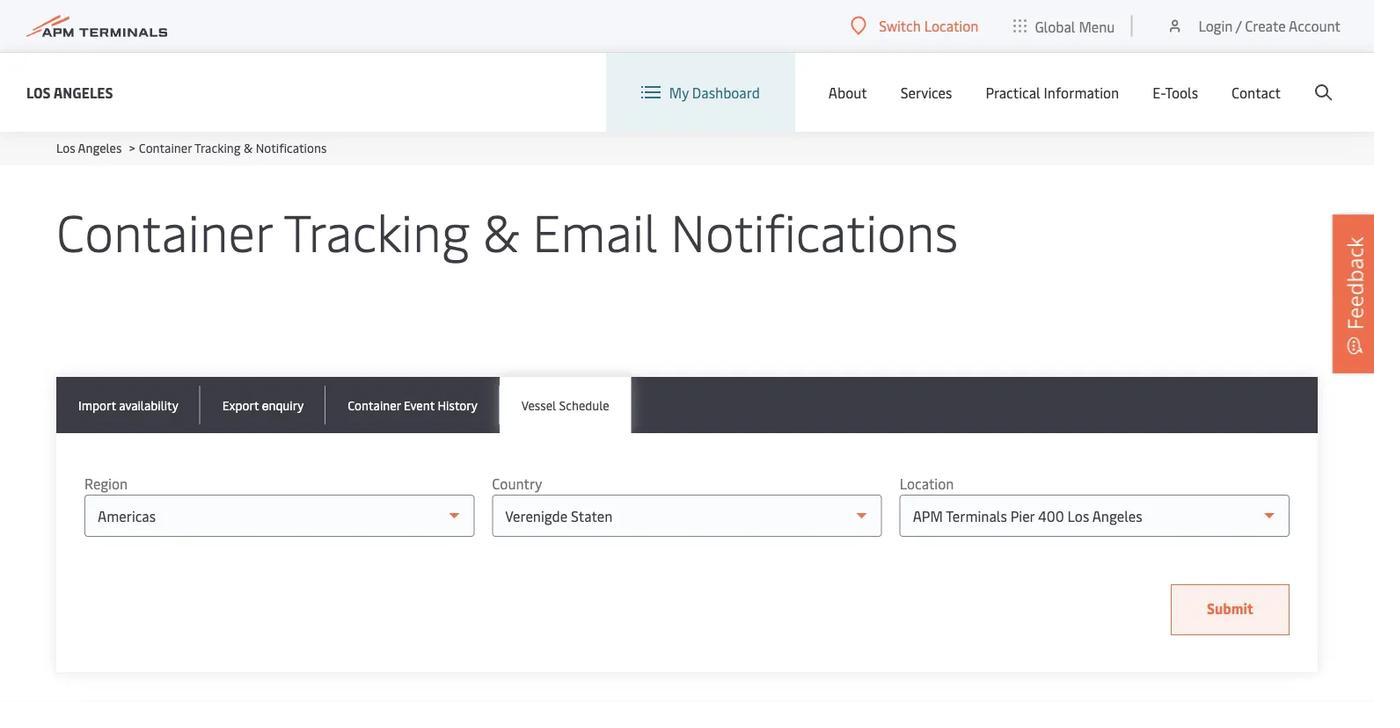Task type: locate. For each thing, give the bounding box(es) containing it.
0 vertical spatial location
[[924, 16, 979, 35]]

global
[[1035, 16, 1075, 35]]

0 vertical spatial &
[[244, 139, 253, 156]]

about
[[829, 83, 867, 102]]

los for los angeles > container tracking & notifications
[[56, 139, 75, 156]]

contact
[[1232, 83, 1281, 102]]

schedule
[[559, 397, 609, 413]]

region
[[84, 475, 128, 494]]

login
[[1199, 16, 1233, 35]]

los for los angeles
[[26, 83, 51, 102]]

tracking
[[194, 139, 241, 156], [284, 196, 470, 265]]

&
[[244, 139, 253, 156], [483, 196, 519, 265]]

notifications
[[256, 139, 327, 156], [671, 196, 958, 265]]

switch location
[[879, 16, 979, 35]]

0 horizontal spatial los
[[26, 83, 51, 102]]

0 vertical spatial notifications
[[256, 139, 327, 156]]

email
[[532, 196, 658, 265]]

1 vertical spatial location
[[900, 475, 954, 494]]

container for container tracking & email notifications
[[56, 196, 272, 265]]

information
[[1044, 83, 1119, 102]]

1 vertical spatial los angeles link
[[56, 139, 122, 156]]

container inside button
[[348, 397, 401, 413]]

0 horizontal spatial tracking
[[194, 139, 241, 156]]

vessel schedule button
[[499, 377, 631, 434]]

practical information
[[986, 83, 1119, 102]]

services
[[901, 83, 952, 102]]

1 horizontal spatial los
[[56, 139, 75, 156]]

los
[[26, 83, 51, 102], [56, 139, 75, 156]]

e-
[[1153, 83, 1165, 102]]

switch
[[879, 16, 921, 35]]

1 vertical spatial container
[[56, 196, 272, 265]]

container left event
[[348, 397, 401, 413]]

0 vertical spatial angeles
[[53, 83, 113, 102]]

>
[[129, 139, 135, 156]]

1 horizontal spatial tracking
[[284, 196, 470, 265]]

container down los angeles > container tracking & notifications in the left of the page
[[56, 196, 272, 265]]

0 vertical spatial container
[[139, 139, 192, 156]]

0 vertical spatial los
[[26, 83, 51, 102]]

e-tools button
[[1153, 53, 1198, 132]]

services button
[[901, 53, 952, 132]]

tools
[[1165, 83, 1198, 102]]

2 vertical spatial container
[[348, 397, 401, 413]]

0 horizontal spatial notifications
[[256, 139, 327, 156]]

practical
[[986, 83, 1040, 102]]

about button
[[829, 53, 867, 132]]

event
[[404, 397, 435, 413]]

container right the >
[[139, 139, 192, 156]]

container
[[139, 139, 192, 156], [56, 196, 272, 265], [348, 397, 401, 413]]

login / create account link
[[1166, 0, 1341, 52]]

import availability
[[78, 397, 178, 413]]

1 vertical spatial los
[[56, 139, 75, 156]]

0 vertical spatial los angeles link
[[26, 81, 113, 103]]

1 vertical spatial &
[[483, 196, 519, 265]]

location
[[924, 16, 979, 35], [900, 475, 954, 494]]

submit
[[1207, 600, 1254, 618]]

import availability button
[[56, 377, 200, 434]]

location inside button
[[924, 16, 979, 35]]

export еnquiry button
[[200, 377, 326, 434]]

vessel schedule
[[521, 397, 609, 413]]

los angeles link
[[26, 81, 113, 103], [56, 139, 122, 156]]

export
[[222, 397, 259, 413]]

1 vertical spatial tracking
[[284, 196, 470, 265]]

import
[[78, 397, 116, 413]]

1 vertical spatial notifications
[[671, 196, 958, 265]]

los angeles
[[26, 83, 113, 102]]

1 vertical spatial angeles
[[78, 139, 122, 156]]

dashboard
[[692, 83, 760, 102]]

0 horizontal spatial &
[[244, 139, 253, 156]]

create
[[1245, 16, 1286, 35]]

tab list
[[56, 377, 1318, 434]]

my
[[669, 83, 689, 102]]

feedback
[[1340, 237, 1369, 330]]

angeles
[[53, 83, 113, 102], [78, 139, 122, 156]]



Task type: describe. For each thing, give the bounding box(es) containing it.
menu
[[1079, 16, 1115, 35]]

container tracking & email notifications
[[56, 196, 958, 265]]

history
[[438, 397, 477, 413]]

0 vertical spatial tracking
[[194, 139, 241, 156]]

/
[[1236, 16, 1242, 35]]

availability
[[119, 397, 178, 413]]

1 horizontal spatial notifications
[[671, 196, 958, 265]]

export еnquiry
[[222, 397, 304, 413]]

global menu button
[[996, 0, 1133, 52]]

los angeles > container tracking & notifications
[[56, 139, 327, 156]]

login / create account
[[1199, 16, 1341, 35]]

tab list containing import availability
[[56, 377, 1318, 434]]

practical information button
[[986, 53, 1119, 132]]

angeles for los angeles > container tracking & notifications
[[78, 139, 122, 156]]

my dashboard button
[[641, 53, 760, 132]]

еnquiry
[[262, 397, 304, 413]]

angeles for los angeles
[[53, 83, 113, 102]]

container for container event history
[[348, 397, 401, 413]]

contact button
[[1232, 53, 1281, 132]]

1 horizontal spatial &
[[483, 196, 519, 265]]

vessel
[[521, 397, 556, 413]]

submit button
[[1171, 585, 1290, 636]]

container event history button
[[326, 377, 499, 434]]

global menu
[[1035, 16, 1115, 35]]

e-tools
[[1153, 83, 1198, 102]]

country
[[492, 475, 542, 494]]

feedback button
[[1333, 215, 1374, 373]]

account
[[1289, 16, 1341, 35]]

my dashboard
[[669, 83, 760, 102]]

container event history
[[348, 397, 477, 413]]

switch location button
[[851, 16, 979, 35]]



Task type: vqa. For each thing, say whether or not it's contained in the screenshot.
first 'released' from the bottom
no



